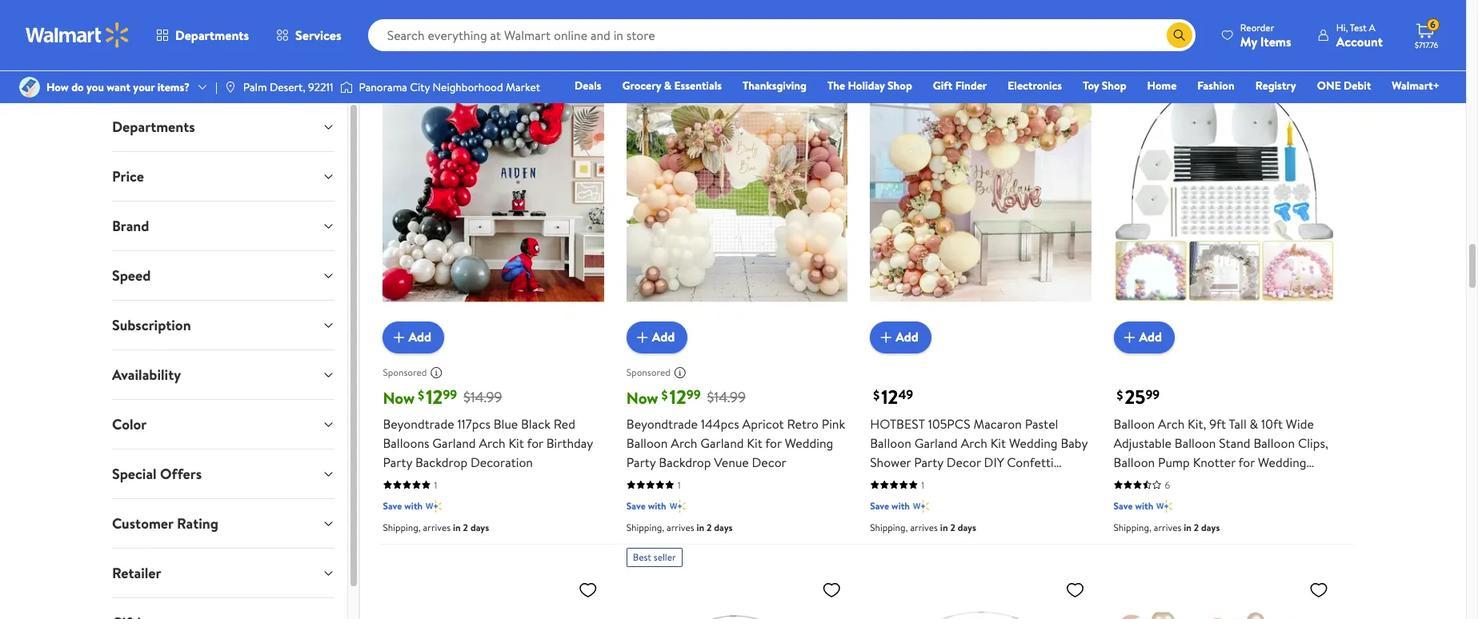 Task type: describe. For each thing, give the bounding box(es) containing it.
arrives for beyondtrade 117pcs blue black red balloons garland arch kit for birthday party backdrop decoration
[[423, 521, 451, 535]]

gift finder
[[934, 78, 988, 94]]

beyondtrade for now $ 12 99 $14.99 beyondtrade 144pcs apricot retro pink balloon arch garland kit for wedding party backdrop venue decor
[[627, 415, 698, 433]]

99 inside $ 25 99
[[1146, 386, 1160, 404]]

the holiday shop
[[828, 78, 913, 94]]

departments button
[[143, 16, 263, 54]]

save for beyondtrade 144pcs apricot retro pink balloon arch garland kit for wedding party backdrop venue decor
[[627, 499, 646, 513]]

10ft
[[1262, 415, 1284, 433]]

grocery
[[623, 78, 662, 94]]

balloon pump,electric balloon inflator 120 pcs balloon pump electric 110v 600w electric balloon air pump with 12ft balloon arch kit,2 balloon stands,60 pcs balloons birthday party decoration wedding image
[[871, 574, 1092, 620]]

deals link
[[568, 77, 609, 94]]

gift finder link
[[926, 77, 995, 94]]

electronics link
[[1001, 77, 1070, 94]]

how do you want your items?
[[46, 79, 190, 95]]

market
[[506, 79, 541, 95]]

12 for now $ 12 99 $14.99 beyondtrade 117pcs blue black red balloons garland arch kit for birthday party backdrop decoration
[[426, 383, 443, 411]]

customer rating
[[112, 514, 218, 534]]

thanksgiving
[[743, 78, 807, 94]]

now for now $ 12 99 $14.99 beyondtrade 144pcs apricot retro pink balloon arch garland kit for wedding party backdrop venue decor
[[627, 387, 659, 409]]

how
[[46, 79, 69, 95]]

sponsored for now $ 12 99 $14.99 beyondtrade 117pcs blue black red balloons garland arch kit for birthday party backdrop decoration
[[383, 366, 427, 380]]

with for hotbest 105pcs macaron pastel balloon garland arch kit wedding baby shower party decor diy confetti balloons for birthday party backdrop christmas decor
[[892, 499, 910, 513]]

balloon inside now $ 12 99 $14.99 beyondtrade 144pcs apricot retro pink balloon arch garland kit for wedding party backdrop venue decor
[[627, 435, 668, 452]]

best seller
[[633, 551, 676, 564]]

days for beyondtrade 144pcs apricot retro pink balloon arch garland kit for wedding party backdrop venue decor
[[714, 521, 733, 535]]

you
[[87, 79, 104, 95]]

kit inside hotbest 105pcs macaron pastel balloon garland arch kit wedding baby shower party decor diy confetti balloons for birthday party backdrop christmas decor
[[991, 435, 1007, 452]]

thanksgiving link
[[736, 77, 814, 94]]

save for hotbest 105pcs macaron pastel balloon garland arch kit wedding baby shower party decor diy confetti balloons for birthday party backdrop christmas decor
[[871, 499, 890, 513]]

1 shop from the left
[[888, 78, 913, 94]]

stand
[[1220, 435, 1251, 452]]

add button for beyondtrade 117pcs blue black red balloons garland arch kit for birthday party backdrop decoration
[[383, 322, 444, 354]]

fashion
[[1198, 78, 1235, 94]]

neighborhood
[[433, 79, 503, 95]]

with for beyondtrade 117pcs blue black red balloons garland arch kit for birthday party backdrop decoration
[[405, 499, 423, 513]]

hotbest 105pcs macaron pastel balloon garland arch kit wedding baby shower party decor diy confetti balloons for birthday party backdrop christmas decor image
[[871, 42, 1092, 341]]

2 for hotbest 105pcs macaron pastel balloon garland arch kit wedding baby shower party decor diy confetti balloons for birthday party backdrop christmas decor
[[951, 521, 956, 535]]

decoration
[[471, 454, 533, 471]]

departments inside popup button
[[175, 26, 249, 44]]

grocery & essentials link
[[615, 77, 729, 94]]

special
[[112, 464, 157, 484]]

arch inside hotbest 105pcs macaron pastel balloon garland arch kit wedding baby shower party decor diy confetti balloons for birthday party backdrop christmas decor
[[961, 435, 988, 452]]

3 12 from the left
[[882, 383, 899, 411]]

arch inside now $ 12 99 $14.99 beyondtrade 144pcs apricot retro pink balloon arch garland kit for wedding party backdrop venue decor
[[671, 435, 698, 452]]

items?
[[157, 79, 190, 95]]

panorama city neighborhood market
[[359, 79, 541, 95]]

services button
[[263, 16, 355, 54]]

ad disclaimer and feedback for ingridsponsoredproducts image for now $ 12 99 $14.99 beyondtrade 144pcs apricot retro pink balloon arch garland kit for wedding party backdrop venue decor
[[674, 366, 687, 379]]

3 1 from the left
[[922, 479, 925, 492]]

in for beyondtrade 117pcs blue black red balloons garland arch kit for birthday party backdrop decoration
[[453, 521, 461, 535]]

$717.76
[[1416, 39, 1439, 50]]

2 for balloon arch kit, 9ft tall & 10ft wide adjustable balloon stand balloon clips, balloon pump knotter for wedding baby shower bachelor birthday party supplies decorations
[[1195, 521, 1200, 535]]

backdrop for now $ 12 99 $14.99 beyondtrade 117pcs blue black red balloons garland arch kit for birthday party backdrop decoration
[[416, 454, 468, 471]]

seller
[[654, 551, 676, 564]]

wide
[[1287, 415, 1315, 433]]

ad disclaimer and feedback for ingridsponsoredproducts image for now $ 12 99 $14.99 beyondtrade 117pcs blue black red balloons garland arch kit for birthday party backdrop decoration
[[430, 366, 443, 379]]

a
[[1370, 20, 1376, 34]]

balloon inside hotbest 105pcs macaron pastel balloon garland arch kit wedding baby shower party decor diy confetti balloons for birthday party backdrop christmas decor
[[871, 435, 912, 452]]

tall
[[1229, 415, 1247, 433]]

shower inside the balloon arch kit, 9ft tall & 10ft wide adjustable balloon stand balloon clips, balloon pump knotter for wedding baby shower bachelor birthday party supplies decorations
[[1144, 473, 1185, 491]]

hotbest 105pcs macaron pastel balloon garland arch kit wedding baby shower party decor diy confetti balloons for birthday party backdrop christmas decor
[[871, 415, 1088, 510]]

add button for balloon arch kit, 9ft tall & 10ft wide adjustable balloon stand balloon clips, balloon pump knotter for wedding baby shower bachelor birthday party supplies decorations
[[1114, 322, 1176, 354]]

the
[[828, 78, 846, 94]]

subscription button
[[99, 301, 348, 350]]

toy shop
[[1084, 78, 1127, 94]]

test
[[1351, 20, 1367, 34]]

venue
[[715, 454, 749, 471]]

117pcs
[[458, 415, 491, 433]]

$ inside now $ 12 99 $14.99 beyondtrade 117pcs blue black red balloons garland arch kit for birthday party backdrop decoration
[[418, 387, 425, 404]]

best
[[633, 551, 652, 564]]

sponsored for now $ 12 99 $14.99 beyondtrade 144pcs apricot retro pink balloon arch garland kit for wedding party backdrop venue decor
[[627, 366, 671, 380]]

2 for beyondtrade 117pcs blue black red balloons garland arch kit for birthday party backdrop decoration
[[463, 521, 468, 535]]

save with for hotbest 105pcs macaron pastel balloon garland arch kit wedding baby shower party decor diy confetti balloons for birthday party backdrop christmas decor
[[871, 499, 910, 513]]

2 shop from the left
[[1102, 78, 1127, 94]]

$ 12 49
[[874, 383, 914, 411]]

one
[[1318, 78, 1342, 94]]

for inside now $ 12 99 $14.99 beyondtrade 144pcs apricot retro pink balloon arch garland kit for wedding party backdrop venue decor
[[766, 435, 782, 452]]

add to cart image for 12
[[877, 328, 896, 347]]

essentials
[[675, 78, 722, 94]]

12 for now $ 12 99 $14.99 beyondtrade 144pcs apricot retro pink balloon arch garland kit for wedding party backdrop venue decor
[[670, 383, 687, 411]]

shipping, for beyondtrade 144pcs apricot retro pink balloon arch garland kit for wedding party backdrop venue decor
[[627, 521, 665, 535]]

baby inside the balloon arch kit, 9ft tall & 10ft wide adjustable balloon stand balloon clips, balloon pump knotter for wedding baby shower bachelor birthday party supplies decorations
[[1114, 473, 1141, 491]]

fashion link
[[1191, 77, 1243, 94]]

registry link
[[1249, 77, 1304, 94]]

debit
[[1345, 78, 1372, 94]]

decor inside now $ 12 99 $14.99 beyondtrade 144pcs apricot retro pink balloon arch garland kit for wedding party backdrop venue decor
[[752, 454, 787, 471]]

reorder my items
[[1241, 20, 1292, 50]]

want
[[107, 79, 131, 95]]

for inside now $ 12 99 $14.99 beyondtrade 117pcs blue black red balloons garland arch kit for birthday party backdrop decoration
[[527, 435, 544, 452]]

adjustable
[[1114, 435, 1172, 452]]

6 $717.76
[[1416, 18, 1439, 50]]

add for beyondtrade 117pcs blue black red balloons garland arch kit for birthday party backdrop decoration
[[409, 329, 432, 346]]

$ 25 99
[[1117, 383, 1160, 411]]

special offers button
[[99, 450, 348, 499]]

home
[[1148, 78, 1177, 94]]

49
[[899, 386, 914, 404]]

add to favorites list, balloon pump,electric balloon inflator 120 pcs balloon pump electric 110v 600w electric balloon air pump with 12ft balloon arch kit,2 balloon stands,60 pcs balloons birthday party decoration wedding image
[[1066, 580, 1085, 600]]

days for beyondtrade 117pcs blue black red balloons garland arch kit for birthday party backdrop decoration
[[471, 521, 489, 535]]

shipping, arrives in 2 days for hotbest 105pcs macaron pastel balloon garland arch kit wedding baby shower party decor diy confetti balloons for birthday party backdrop christmas decor
[[871, 521, 977, 535]]

price tab
[[99, 152, 348, 201]]

garland inside now $ 12 99 $14.99 beyondtrade 144pcs apricot retro pink balloon arch garland kit for wedding party backdrop venue decor
[[701, 435, 744, 452]]

macaron
[[974, 415, 1022, 433]]

supplies
[[1114, 492, 1160, 510]]

balloon arch kit, 9ft tall & 10ft wide adjustable balloon stand balloon clips, balloon pump knotter for wedding baby shower bachelor birthday party supplies decorations
[[1114, 415, 1329, 510]]

wedding inside now $ 12 99 $14.99 beyondtrade 144pcs apricot retro pink balloon arch garland kit for wedding party backdrop venue decor
[[785, 435, 834, 452]]

packed party 'think pink' jumbo pink balloon garland kit image
[[383, 574, 604, 620]]

arrives for hotbest 105pcs macaron pastel balloon garland arch kit wedding baby shower party decor diy confetti balloons for birthday party backdrop christmas decor
[[911, 521, 938, 535]]

departments inside dropdown button
[[112, 117, 195, 137]]

availability button
[[99, 351, 348, 400]]

105pcs
[[929, 415, 971, 433]]

backdrop inside hotbest 105pcs macaron pastel balloon garland arch kit wedding baby shower party decor diy confetti balloons for birthday party backdrop christmas decor
[[1022, 473, 1074, 491]]

walmart plus image for 12
[[914, 499, 930, 515]]

customer rating button
[[99, 500, 348, 549]]

special offers tab
[[99, 450, 348, 499]]

retailer tab
[[99, 549, 348, 598]]

144pcs
[[701, 415, 740, 433]]

add button for hotbest 105pcs macaron pastel balloon garland arch kit wedding baby shower party decor diy confetti balloons for birthday party backdrop christmas decor
[[871, 322, 932, 354]]

walmart+
[[1393, 78, 1441, 94]]

arrives for beyondtrade 144pcs apricot retro pink balloon arch garland kit for wedding party backdrop venue decor
[[667, 521, 695, 535]]

availability tab
[[99, 351, 348, 400]]

price button
[[99, 152, 348, 201]]

add to favorites list, verpetridure 126pcs pink balloons arch kit hot pink and rose red latex balloons metal gold balloons image
[[1310, 580, 1329, 600]]

red
[[554, 415, 576, 433]]

city
[[410, 79, 430, 95]]

clips,
[[1299, 435, 1329, 452]]

grocery & essentials
[[623, 78, 722, 94]]

add to favorites list, hotbest 105pcs macaron pastel balloon garland arch kit wedding baby shower party decor diy confetti balloons for birthday party backdrop christmas decor image
[[1066, 48, 1085, 68]]

my
[[1241, 32, 1258, 50]]

confetti
[[1007, 454, 1054, 471]]

party inside the balloon arch kit, 9ft tall & 10ft wide adjustable balloon stand balloon clips, balloon pump knotter for wedding baby shower bachelor birthday party supplies decorations
[[1290, 473, 1319, 491]]

add to favorites list, yallove 12ft table balloon arch kit with 30 balloon clips provided for quick party decoration image
[[822, 580, 842, 600]]

services
[[296, 26, 342, 44]]

birthday inside the balloon arch kit, 9ft tall & 10ft wide adjustable balloon stand balloon clips, balloon pump knotter for wedding baby shower bachelor birthday party supplies decorations
[[1240, 473, 1287, 491]]

subscription tab
[[99, 301, 348, 350]]

shipping, arrives in 2 days for beyondtrade 144pcs apricot retro pink balloon arch garland kit for wedding party backdrop venue decor
[[627, 521, 733, 535]]

shower inside hotbest 105pcs macaron pastel balloon garland arch kit wedding baby shower party decor diy confetti balloons for birthday party backdrop christmas decor
[[871, 454, 912, 471]]



Task type: locate. For each thing, give the bounding box(es) containing it.
&
[[664, 78, 672, 94], [1250, 415, 1259, 433]]

days for hotbest 105pcs macaron pastel balloon garland arch kit wedding baby shower party decor diy confetti balloons for birthday party backdrop christmas decor
[[958, 521, 977, 535]]

for
[[527, 435, 544, 452], [766, 435, 782, 452], [1239, 454, 1256, 471], [920, 473, 936, 491]]

garland down 105pcs
[[915, 435, 958, 452]]

backdrop down 117pcs
[[416, 454, 468, 471]]

kit inside now $ 12 99 $14.99 beyondtrade 144pcs apricot retro pink balloon arch garland kit for wedding party backdrop venue decor
[[747, 435, 763, 452]]

decor right "venue"
[[752, 454, 787, 471]]

hi,
[[1337, 20, 1349, 34]]

1 horizontal spatial now
[[627, 387, 659, 409]]

save with for beyondtrade 117pcs blue black red balloons garland arch kit for birthday party backdrop decoration
[[383, 499, 423, 513]]

$14.99 for now $ 12 99 $14.99 beyondtrade 117pcs blue black red balloons garland arch kit for birthday party backdrop decoration
[[464, 388, 502, 408]]

2 12 from the left
[[670, 383, 687, 411]]

hotbest
[[871, 415, 926, 433]]

1 garland from the left
[[433, 435, 476, 452]]

$ inside $ 25 99
[[1117, 387, 1124, 404]]

0 horizontal spatial 12
[[426, 383, 443, 411]]

3 $ from the left
[[874, 387, 880, 404]]

add to cart image for 25
[[1121, 328, 1140, 347]]

1 for now $ 12 99 $14.99 beyondtrade 144pcs apricot retro pink balloon arch garland kit for wedding party backdrop venue decor
[[678, 479, 681, 492]]

garland inside hotbest 105pcs macaron pastel balloon garland arch kit wedding baby shower party decor diy confetti balloons for birthday party backdrop christmas decor
[[915, 435, 958, 452]]

99 for now $ 12 99 $14.99 beyondtrade 144pcs apricot retro pink balloon arch garland kit for wedding party backdrop venue decor
[[687, 386, 701, 404]]

decor left diy
[[947, 454, 981, 471]]

6 for 6
[[1166, 479, 1171, 492]]

party inside now $ 12 99 $14.99 beyondtrade 144pcs apricot retro pink balloon arch garland kit for wedding party backdrop venue decor
[[627, 454, 656, 471]]

beyondtrade 144pcs apricot retro pink balloon arch garland kit for wedding party backdrop venue decor image
[[627, 42, 848, 341]]

3 99 from the left
[[1146, 386, 1160, 404]]

2 add to cart image from the left
[[1121, 328, 1140, 347]]

1 shipping, arrives in 2 days from the left
[[383, 521, 489, 535]]

1 save from the left
[[383, 499, 402, 513]]

backdrop left "venue"
[[659, 454, 711, 471]]

now $ 12 99 $14.99 beyondtrade 117pcs blue black red balloons garland arch kit for birthday party backdrop decoration
[[383, 383, 593, 471]]

backdrop
[[416, 454, 468, 471], [659, 454, 711, 471], [1022, 473, 1074, 491]]

backdrop down confetti
[[1022, 473, 1074, 491]]

2 add to cart image from the left
[[633, 328, 652, 347]]

4 save from the left
[[1114, 499, 1134, 513]]

1 vertical spatial departments
[[112, 117, 195, 137]]

wedding up confetti
[[1010, 435, 1058, 452]]

3 in from the left
[[941, 521, 948, 535]]

1
[[434, 479, 437, 492], [678, 479, 681, 492], [922, 479, 925, 492]]

2 up packed party 'think pink' jumbo pink balloon garland kit image
[[463, 521, 468, 535]]

|
[[215, 79, 218, 95]]

shipping, for balloon arch kit, 9ft tall & 10ft wide adjustable balloon stand balloon clips, balloon pump knotter for wedding baby shower bachelor birthday party supplies decorations
[[1114, 521, 1152, 535]]

2 horizontal spatial garland
[[915, 435, 958, 452]]

pump
[[1159, 454, 1191, 471]]

wedding down clips,
[[1259, 454, 1307, 471]]

0 horizontal spatial &
[[664, 78, 672, 94]]

in down decorations
[[1184, 521, 1192, 535]]

3 save from the left
[[871, 499, 890, 513]]

4 with from the left
[[1136, 499, 1154, 513]]

add for hotbest 105pcs macaron pastel balloon garland arch kit wedding baby shower party decor diy confetti balloons for birthday party backdrop christmas decor
[[896, 329, 919, 346]]

2 in from the left
[[697, 521, 705, 535]]

2 days from the left
[[714, 521, 733, 535]]

backdrop inside now $ 12 99 $14.99 beyondtrade 144pcs apricot retro pink balloon arch garland kit for wedding party backdrop venue decor
[[659, 454, 711, 471]]

4 add button from the left
[[1114, 322, 1176, 354]]

2 now from the left
[[627, 387, 659, 409]]

$14.99 inside now $ 12 99 $14.99 beyondtrade 117pcs blue black red balloons garland arch kit for birthday party backdrop decoration
[[464, 388, 502, 408]]

kit down blue
[[509, 435, 524, 452]]

shower down pump
[[1144, 473, 1185, 491]]

6 down pump
[[1166, 479, 1171, 492]]

now inside now $ 12 99 $14.99 beyondtrade 144pcs apricot retro pink balloon arch garland kit for wedding party backdrop venue decor
[[627, 387, 659, 409]]

2 down decorations
[[1195, 521, 1200, 535]]

99 inside now $ 12 99 $14.99 beyondtrade 117pcs blue black red balloons garland arch kit for birthday party backdrop decoration
[[443, 386, 457, 404]]

0 horizontal spatial $14.99
[[464, 388, 502, 408]]

2 horizontal spatial kit
[[991, 435, 1007, 452]]

finder
[[956, 78, 988, 94]]

2 ad disclaimer and feedback for ingridsponsoredproducts image from the left
[[674, 366, 687, 379]]

rating
[[177, 514, 218, 534]]

1 kit from the left
[[509, 435, 524, 452]]

add for balloon arch kit, 9ft tall & 10ft wide adjustable balloon stand balloon clips, balloon pump knotter for wedding baby shower bachelor birthday party supplies decorations
[[1140, 329, 1163, 346]]

wedding down the retro
[[785, 435, 834, 452]]

1 beyondtrade from the left
[[383, 415, 454, 433]]

baby up supplies on the bottom right of page
[[1114, 473, 1141, 491]]

special offers
[[112, 464, 202, 484]]

1 horizontal spatial backdrop
[[659, 454, 711, 471]]

beyondtrade left 144pcs
[[627, 415, 698, 433]]

apricot
[[743, 415, 784, 433]]

black
[[521, 415, 551, 433]]

1 add to cart image from the left
[[877, 328, 896, 347]]

hi, test a account
[[1337, 20, 1384, 50]]

3 add button from the left
[[871, 322, 932, 354]]

1 horizontal spatial wedding
[[1010, 435, 1058, 452]]

6
[[1431, 18, 1436, 31], [1166, 479, 1171, 492]]

backdrop for now $ 12 99 $14.99 beyondtrade 144pcs apricot retro pink balloon arch garland kit for wedding party backdrop venue decor
[[659, 454, 711, 471]]

customer rating tab
[[99, 500, 348, 549]]

add to cart image up $ 12 49
[[877, 328, 896, 347]]

Walmart Site-Wide search field
[[368, 19, 1196, 51]]

2 horizontal spatial 1
[[922, 479, 925, 492]]

1 save with from the left
[[383, 499, 423, 513]]

for down stand
[[1239, 454, 1256, 471]]

diy
[[985, 454, 1004, 471]]

2 sponsored from the left
[[627, 366, 671, 380]]

1 vertical spatial 6
[[1166, 479, 1171, 492]]

birthday inside hotbest 105pcs macaron pastel balloon garland arch kit wedding baby shower party decor diy confetti balloons for birthday party backdrop christmas decor
[[939, 473, 986, 491]]

2 1 from the left
[[678, 479, 681, 492]]

shop
[[888, 78, 913, 94], [1102, 78, 1127, 94]]

items
[[1261, 32, 1292, 50]]

add to cart image
[[389, 328, 409, 347], [633, 328, 652, 347]]

do
[[71, 79, 84, 95]]

garland down 117pcs
[[433, 435, 476, 452]]

 image
[[19, 77, 40, 98]]

12
[[426, 383, 443, 411], [670, 383, 687, 411], [882, 383, 899, 411]]

1 shipping, from the left
[[383, 521, 421, 535]]

0 horizontal spatial 1
[[434, 479, 437, 492]]

departments down your
[[112, 117, 195, 137]]

3 with from the left
[[892, 499, 910, 513]]

beyondtrade inside now $ 12 99 $14.99 beyondtrade 117pcs blue black red balloons garland arch kit for birthday party backdrop decoration
[[383, 415, 454, 433]]

shop right toy
[[1102, 78, 1127, 94]]

0 horizontal spatial walmart plus image
[[914, 499, 930, 515]]

color button
[[99, 400, 348, 449]]

$14.99 for now $ 12 99 $14.99 beyondtrade 144pcs apricot retro pink balloon arch garland kit for wedding party backdrop venue decor
[[707, 388, 746, 408]]

registry
[[1256, 78, 1297, 94]]

speed tab
[[99, 251, 348, 300]]

yallove 12ft table balloon arch kit with 30 balloon clips provided for quick party decoration image
[[627, 574, 848, 620]]

0 vertical spatial departments
[[175, 26, 249, 44]]

3 2 from the left
[[951, 521, 956, 535]]

1 $ from the left
[[418, 387, 425, 404]]

0 horizontal spatial now
[[383, 387, 415, 409]]

add to cart image
[[877, 328, 896, 347], [1121, 328, 1140, 347]]

kit for now $ 12 99 $14.99 beyondtrade 117pcs blue black red balloons garland arch kit for birthday party backdrop decoration
[[509, 435, 524, 452]]

$
[[418, 387, 425, 404], [662, 387, 668, 404], [874, 387, 880, 404], [1117, 387, 1124, 404]]

1 sponsored from the left
[[383, 366, 427, 380]]

days for balloon arch kit, 9ft tall & 10ft wide adjustable balloon stand balloon clips, balloon pump knotter for wedding baby shower bachelor birthday party supplies decorations
[[1202, 521, 1221, 535]]

2 $ from the left
[[662, 387, 668, 404]]

99 for now $ 12 99 $14.99 beyondtrade 117pcs blue black red balloons garland arch kit for birthday party backdrop decoration
[[443, 386, 457, 404]]

add to cart image for now $ 12 99 $14.99 beyondtrade 117pcs blue black red balloons garland arch kit for birthday party backdrop decoration
[[389, 328, 409, 347]]

kit for now $ 12 99 $14.99 beyondtrade 144pcs apricot retro pink balloon arch garland kit for wedding party backdrop venue decor
[[747, 435, 763, 452]]

$14.99 inside now $ 12 99 $14.99 beyondtrade 144pcs apricot retro pink balloon arch garland kit for wedding party backdrop venue decor
[[707, 388, 746, 408]]

ad disclaimer and feedback for ingridsponsoredproducts image up now $ 12 99 $14.99 beyondtrade 117pcs blue black red balloons garland arch kit for birthday party backdrop decoration
[[430, 366, 443, 379]]

1 arrives from the left
[[423, 521, 451, 535]]

subscription
[[112, 315, 191, 336]]

baby
[[1061, 435, 1088, 452], [1114, 473, 1141, 491]]

4 2 from the left
[[1195, 521, 1200, 535]]

brand
[[112, 216, 149, 236]]

party inside now $ 12 99 $14.99 beyondtrade 117pcs blue black red balloons garland arch kit for birthday party backdrop decoration
[[383, 454, 412, 471]]

add for beyondtrade 144pcs apricot retro pink balloon arch garland kit for wedding party backdrop venue decor
[[652, 329, 675, 346]]

0 vertical spatial 6
[[1431, 18, 1436, 31]]

arrives for balloon arch kit, 9ft tall & 10ft wide adjustable balloon stand balloon clips, balloon pump knotter for wedding baby shower bachelor birthday party supplies decorations
[[1154, 521, 1182, 535]]

your
[[133, 79, 155, 95]]

2 $14.99 from the left
[[707, 388, 746, 408]]

3 shipping, arrives in 2 days from the left
[[871, 521, 977, 535]]

deals
[[575, 78, 602, 94]]

retailer button
[[99, 549, 348, 598]]

1 horizontal spatial birthday
[[939, 473, 986, 491]]

with
[[405, 499, 423, 513], [648, 499, 667, 513], [892, 499, 910, 513], [1136, 499, 1154, 513]]

save with for balloon arch kit, 9ft tall & 10ft wide adjustable balloon stand balloon clips, balloon pump knotter for wedding baby shower bachelor birthday party supplies decorations
[[1114, 499, 1154, 513]]

pink
[[822, 415, 846, 433]]

1 horizontal spatial ad disclaimer and feedback for ingridsponsoredproducts image
[[674, 366, 687, 379]]

gift
[[934, 78, 953, 94]]

reorder
[[1241, 20, 1275, 34]]

tab
[[99, 599, 348, 620]]

3 garland from the left
[[915, 435, 958, 452]]

0 horizontal spatial sponsored
[[383, 366, 427, 380]]

birthday inside now $ 12 99 $14.99 beyondtrade 117pcs blue black red balloons garland arch kit for birthday party backdrop decoration
[[547, 435, 593, 452]]

account
[[1337, 32, 1384, 50]]

shipping, for beyondtrade 117pcs blue black red balloons garland arch kit for birthday party backdrop decoration
[[383, 521, 421, 535]]

departments tab
[[99, 102, 348, 151]]

0 horizontal spatial add to cart image
[[877, 328, 896, 347]]

walmart plus image
[[426, 499, 442, 515], [670, 499, 686, 515]]

days down hotbest 105pcs macaron pastel balloon garland arch kit wedding baby shower party decor diy confetti balloons for birthday party backdrop christmas decor
[[958, 521, 977, 535]]

arch inside now $ 12 99 $14.99 beyondtrade 117pcs blue black red balloons garland arch kit for birthday party backdrop decoration
[[479, 435, 506, 452]]

3 kit from the left
[[991, 435, 1007, 452]]

0 horizontal spatial 99
[[443, 386, 457, 404]]

panorama
[[359, 79, 407, 95]]

2 for beyondtrade 144pcs apricot retro pink balloon arch garland kit for wedding party backdrop venue decor
[[707, 521, 712, 535]]

4 save with from the left
[[1114, 499, 1154, 513]]

customer
[[112, 514, 173, 534]]

1 1 from the left
[[434, 479, 437, 492]]

0 horizontal spatial  image
[[224, 81, 237, 94]]

2 2 from the left
[[707, 521, 712, 535]]

2 add button from the left
[[627, 322, 688, 354]]

0 horizontal spatial add to cart image
[[389, 328, 409, 347]]

 image
[[340, 79, 353, 95], [224, 81, 237, 94]]

3 add from the left
[[896, 329, 919, 346]]

walmart plus image for 25
[[1157, 499, 1173, 515]]

1 walmart plus image from the left
[[914, 499, 930, 515]]

retro
[[788, 415, 819, 433]]

0 horizontal spatial shop
[[888, 78, 913, 94]]

shipping, for hotbest 105pcs macaron pastel balloon garland arch kit wedding baby shower party decor diy confetti balloons for birthday party backdrop christmas decor
[[871, 521, 908, 535]]

1 horizontal spatial baby
[[1114, 473, 1141, 491]]

1 12 from the left
[[426, 383, 443, 411]]

2 horizontal spatial backdrop
[[1022, 473, 1074, 491]]

0 horizontal spatial kit
[[509, 435, 524, 452]]

0 horizontal spatial garland
[[433, 435, 476, 452]]

2 with from the left
[[648, 499, 667, 513]]

add to cart image for now $ 12 99 $14.99 beyondtrade 144pcs apricot retro pink balloon arch garland kit for wedding party backdrop venue decor
[[633, 328, 652, 347]]

save for balloon arch kit, 9ft tall & 10ft wide adjustable balloon stand balloon clips, balloon pump knotter for wedding baby shower bachelor birthday party supplies decorations
[[1114, 499, 1134, 513]]

add button for beyondtrade 144pcs apricot retro pink balloon arch garland kit for wedding party backdrop venue decor
[[627, 322, 688, 354]]

$14.99
[[464, 388, 502, 408], [707, 388, 746, 408]]

days down decorations
[[1202, 521, 1221, 535]]

speed button
[[99, 251, 348, 300]]

for inside the balloon arch kit, 9ft tall & 10ft wide adjustable balloon stand balloon clips, balloon pump knotter for wedding baby shower bachelor birthday party supplies decorations
[[1239, 454, 1256, 471]]

0 horizontal spatial birthday
[[547, 435, 593, 452]]

1 horizontal spatial 1
[[678, 479, 681, 492]]

beyondtrade for now $ 12 99 $14.99 beyondtrade 117pcs blue black red balloons garland arch kit for birthday party backdrop decoration
[[383, 415, 454, 433]]

add to favorites list, beyondtrade 117pcs blue black red balloons garland arch kit for birthday party backdrop decoration image
[[579, 48, 598, 68]]

shipping, arrives in 2 days for beyondtrade 117pcs blue black red balloons garland arch kit for birthday party backdrop decoration
[[383, 521, 489, 535]]

departments
[[175, 26, 249, 44], [112, 117, 195, 137]]

2 arrives from the left
[[667, 521, 695, 535]]

0 horizontal spatial shower
[[871, 454, 912, 471]]

1 horizontal spatial shop
[[1102, 78, 1127, 94]]

with for beyondtrade 144pcs apricot retro pink balloon arch garland kit for wedding party backdrop venue decor
[[648, 499, 667, 513]]

1 horizontal spatial add to cart image
[[1121, 328, 1140, 347]]

walmart+ link
[[1386, 77, 1448, 94]]

1 horizontal spatial &
[[1250, 415, 1259, 433]]

1 horizontal spatial garland
[[701, 435, 744, 452]]

1 horizontal spatial balloons
[[871, 473, 917, 491]]

one debit link
[[1311, 77, 1379, 94]]

1 horizontal spatial kit
[[747, 435, 763, 452]]

birthday down the red
[[547, 435, 593, 452]]

& right grocery
[[664, 78, 672, 94]]

6 inside 6 $717.76
[[1431, 18, 1436, 31]]

walmart plus image
[[914, 499, 930, 515], [1157, 499, 1173, 515]]

walmart plus image for now $ 12 99 $14.99 beyondtrade 117pcs blue black red balloons garland arch kit for birthday party backdrop decoration
[[426, 499, 442, 515]]

add to cart image up "25"
[[1121, 328, 1140, 347]]

toy
[[1084, 78, 1100, 94]]

2 up yallove 12ft table balloon arch kit with 30 balloon clips provided for quick party decoration image
[[707, 521, 712, 535]]

99
[[443, 386, 457, 404], [687, 386, 701, 404], [1146, 386, 1160, 404]]

ad disclaimer and feedback for ingridsponsoredproducts image up now $ 12 99 $14.99 beyondtrade 144pcs apricot retro pink balloon arch garland kit for wedding party backdrop venue decor
[[674, 366, 687, 379]]

balloon
[[1114, 415, 1156, 433], [627, 435, 668, 452], [871, 435, 912, 452], [1175, 435, 1217, 452], [1254, 435, 1296, 452], [1114, 454, 1156, 471]]

holiday
[[848, 78, 885, 94]]

2 add from the left
[[652, 329, 675, 346]]

2 beyondtrade from the left
[[627, 415, 698, 433]]

4 shipping, from the left
[[1114, 521, 1152, 535]]

& right tall
[[1250, 415, 1259, 433]]

1 horizontal spatial $14.99
[[707, 388, 746, 408]]

1 with from the left
[[405, 499, 423, 513]]

$ inside now $ 12 99 $14.99 beyondtrade 144pcs apricot retro pink balloon arch garland kit for wedding party backdrop venue decor
[[662, 387, 668, 404]]

palm
[[243, 79, 267, 95]]

92211
[[308, 79, 334, 95]]

4 days from the left
[[1202, 521, 1221, 535]]

2 horizontal spatial birthday
[[1240, 473, 1287, 491]]

1 vertical spatial baby
[[1114, 473, 1141, 491]]

save with
[[383, 499, 423, 513], [627, 499, 667, 513], [871, 499, 910, 513], [1114, 499, 1154, 513]]

6 for 6 $717.76
[[1431, 18, 1436, 31]]

birthday down stand
[[1240, 473, 1287, 491]]

one debit
[[1318, 78, 1372, 94]]

$14.99 up 144pcs
[[707, 388, 746, 408]]

offers
[[160, 464, 202, 484]]

1 horizontal spatial 12
[[670, 383, 687, 411]]

backdrop inside now $ 12 99 $14.99 beyondtrade 117pcs blue black red balloons garland arch kit for birthday party backdrop decoration
[[416, 454, 468, 471]]

with for balloon arch kit, 9ft tall & 10ft wide adjustable balloon stand balloon clips, balloon pump knotter for wedding baby shower bachelor birthday party supplies decorations
[[1136, 499, 1154, 513]]

christmas
[[871, 492, 926, 510]]

1 horizontal spatial add to cart image
[[633, 328, 652, 347]]

walmart plus image for now $ 12 99 $14.99 beyondtrade 144pcs apricot retro pink balloon arch garland kit for wedding party backdrop venue decor
[[670, 499, 686, 515]]

price
[[112, 167, 144, 187]]

1 add button from the left
[[383, 322, 444, 354]]

save with for beyondtrade 144pcs apricot retro pink balloon arch garland kit for wedding party backdrop venue decor
[[627, 499, 667, 513]]

now for now $ 12 99 $14.99 beyondtrade 117pcs blue black red balloons garland arch kit for birthday party backdrop decoration
[[383, 387, 415, 409]]

1 $14.99 from the left
[[464, 388, 502, 408]]

verpetridure 126pcs pink balloons arch kit hot pink and rose red latex balloons metal gold balloons image
[[1114, 574, 1336, 620]]

 image right 92211
[[340, 79, 353, 95]]

add to favorites list, beyondtrade 144pcs apricot retro pink balloon arch garland kit for wedding party backdrop venue decor image
[[822, 48, 842, 68]]

brand tab
[[99, 202, 348, 251]]

& inside the balloon arch kit, 9ft tall & 10ft wide adjustable balloon stand balloon clips, balloon pump knotter for wedding baby shower bachelor birthday party supplies decorations
[[1250, 415, 1259, 433]]

now inside now $ 12 99 $14.99 beyondtrade 117pcs blue black red balloons garland arch kit for birthday party backdrop decoration
[[383, 387, 415, 409]]

2 shipping, from the left
[[627, 521, 665, 535]]

4 add from the left
[[1140, 329, 1163, 346]]

1 2 from the left
[[463, 521, 468, 535]]

1 horizontal spatial 6
[[1431, 18, 1436, 31]]

 image for palm
[[224, 81, 237, 94]]

decor right christmas
[[929, 492, 964, 510]]

decorations
[[1163, 492, 1230, 510]]

1 vertical spatial shower
[[1144, 473, 1185, 491]]

baby inside hotbest 105pcs macaron pastel balloon garland arch kit wedding baby shower party decor diy confetti balloons for birthday party backdrop christmas decor
[[1061, 435, 1088, 452]]

add to favorites list, packed party 'think pink' jumbo pink balloon garland kit image
[[579, 580, 598, 600]]

departments button
[[99, 102, 348, 151]]

shop right holiday
[[888, 78, 913, 94]]

6 up $717.76
[[1431, 18, 1436, 31]]

1 horizontal spatial 99
[[687, 386, 701, 404]]

 image for panorama
[[340, 79, 353, 95]]

kit down apricot
[[747, 435, 763, 452]]

0 vertical spatial &
[[664, 78, 672, 94]]

2 kit from the left
[[747, 435, 763, 452]]

 image right |
[[224, 81, 237, 94]]

1 for now $ 12 99 $14.99 beyondtrade 117pcs blue black red balloons garland arch kit for birthday party backdrop decoration
[[434, 479, 437, 492]]

baby left "adjustable"
[[1061, 435, 1088, 452]]

for up christmas
[[920, 473, 936, 491]]

garland inside now $ 12 99 $14.99 beyondtrade 117pcs blue black red balloons garland arch kit for birthday party backdrop decoration
[[433, 435, 476, 452]]

1 horizontal spatial walmart plus image
[[1157, 499, 1173, 515]]

2 save from the left
[[627, 499, 646, 513]]

0 horizontal spatial wedding
[[785, 435, 834, 452]]

1 now from the left
[[383, 387, 415, 409]]

0 vertical spatial shower
[[871, 454, 912, 471]]

in up yallove 12ft table balloon arch kit with 30 balloon clips provided for quick party decoration image
[[697, 521, 705, 535]]

2 horizontal spatial wedding
[[1259, 454, 1307, 471]]

$14.99 up 117pcs
[[464, 388, 502, 408]]

beyondtrade inside now $ 12 99 $14.99 beyondtrade 144pcs apricot retro pink balloon arch garland kit for wedding party backdrop venue decor
[[627, 415, 698, 433]]

in for hotbest 105pcs macaron pastel balloon garland arch kit wedding baby shower party decor diy confetti balloons for birthday party backdrop christmas decor
[[941, 521, 948, 535]]

color tab
[[99, 400, 348, 449]]

departments up |
[[175, 26, 249, 44]]

9ft
[[1210, 415, 1227, 433]]

4 arrives from the left
[[1154, 521, 1182, 535]]

99 inside now $ 12 99 $14.99 beyondtrade 144pcs apricot retro pink balloon arch garland kit for wedding party backdrop venue decor
[[687, 386, 701, 404]]

2 horizontal spatial 99
[[1146, 386, 1160, 404]]

in down hotbest 105pcs macaron pastel balloon garland arch kit wedding baby shower party decor diy confetti balloons for birthday party backdrop christmas decor
[[941, 521, 948, 535]]

Search search field
[[368, 19, 1196, 51]]

1 99 from the left
[[443, 386, 457, 404]]

3 save with from the left
[[871, 499, 910, 513]]

balloons inside hotbest 105pcs macaron pastel balloon garland arch kit wedding baby shower party decor diy confetti balloons for birthday party backdrop christmas decor
[[871, 473, 917, 491]]

in for beyondtrade 144pcs apricot retro pink balloon arch garland kit for wedding party backdrop venue decor
[[697, 521, 705, 535]]

blue
[[494, 415, 518, 433]]

add
[[409, 329, 432, 346], [652, 329, 675, 346], [896, 329, 919, 346], [1140, 329, 1163, 346]]

balloons
[[383, 435, 430, 452], [871, 473, 917, 491]]

1 horizontal spatial sponsored
[[627, 366, 671, 380]]

3 shipping, from the left
[[871, 521, 908, 535]]

days down "venue"
[[714, 521, 733, 535]]

search icon image
[[1174, 29, 1187, 42]]

party
[[383, 454, 412, 471], [627, 454, 656, 471], [915, 454, 944, 471], [989, 473, 1018, 491], [1290, 473, 1319, 491]]

in up packed party 'think pink' jumbo pink balloon garland kit image
[[453, 521, 461, 535]]

in for balloon arch kit, 9ft tall & 10ft wide adjustable balloon stand balloon clips, balloon pump knotter for wedding baby shower bachelor birthday party supplies decorations
[[1184, 521, 1192, 535]]

0 horizontal spatial ad disclaimer and feedback for ingridsponsoredproducts image
[[430, 366, 443, 379]]

kit,
[[1188, 415, 1207, 433]]

home link
[[1141, 77, 1185, 94]]

1 days from the left
[[471, 521, 489, 535]]

2 99 from the left
[[687, 386, 701, 404]]

1 horizontal spatial  image
[[340, 79, 353, 95]]

palm desert, 92211
[[243, 79, 334, 95]]

3 arrives from the left
[[911, 521, 938, 535]]

& inside grocery & essentials link
[[664, 78, 672, 94]]

0 horizontal spatial walmart plus image
[[426, 499, 442, 515]]

arch inside the balloon arch kit, 9ft tall & 10ft wide adjustable balloon stand balloon clips, balloon pump knotter for wedding baby shower bachelor birthday party supplies decorations
[[1159, 415, 1185, 433]]

wedding inside hotbest 105pcs macaron pastel balloon garland arch kit wedding baby shower party decor diy confetti balloons for birthday party backdrop christmas decor
[[1010, 435, 1058, 452]]

shower down hotbest
[[871, 454, 912, 471]]

1 horizontal spatial walmart plus image
[[670, 499, 686, 515]]

0 horizontal spatial balloons
[[383, 435, 430, 452]]

ad disclaimer and feedback for ingridsponsoredproducts image
[[430, 366, 443, 379], [674, 366, 687, 379]]

0 vertical spatial balloons
[[383, 435, 430, 452]]

walmart image
[[26, 22, 130, 48]]

days down decoration
[[471, 521, 489, 535]]

2 garland from the left
[[701, 435, 744, 452]]

1 add to cart image from the left
[[389, 328, 409, 347]]

for inside hotbest 105pcs macaron pastel balloon garland arch kit wedding baby shower party decor diy confetti balloons for birthday party backdrop christmas decor
[[920, 473, 936, 491]]

12 inside now $ 12 99 $14.99 beyondtrade 144pcs apricot retro pink balloon arch garland kit for wedding party backdrop venue decor
[[670, 383, 687, 411]]

1 vertical spatial balloons
[[871, 473, 917, 491]]

2 shipping, arrives in 2 days from the left
[[627, 521, 733, 535]]

4 shipping, arrives in 2 days from the left
[[1114, 521, 1221, 535]]

save for beyondtrade 117pcs blue black red balloons garland arch kit for birthday party backdrop decoration
[[383, 499, 402, 513]]

3 days from the left
[[958, 521, 977, 535]]

2 save with from the left
[[627, 499, 667, 513]]

the holiday shop link
[[821, 77, 920, 94]]

balloon arch kit, 9ft tall & 10ft wide adjustable balloon stand balloon clips, balloon pump knotter for wedding baby shower bachelor birthday party supplies decorations image
[[1114, 42, 1336, 341]]

$ inside $ 12 49
[[874, 387, 880, 404]]

wedding inside the balloon arch kit, 9ft tall & 10ft wide adjustable balloon stand balloon clips, balloon pump knotter for wedding baby shower bachelor birthday party supplies decorations
[[1259, 454, 1307, 471]]

beyondtrade 117pcs blue black red balloons garland arch kit for birthday party backdrop decoration image
[[383, 42, 604, 341]]

1 horizontal spatial beyondtrade
[[627, 415, 698, 433]]

1 vertical spatial &
[[1250, 415, 1259, 433]]

garland
[[433, 435, 476, 452], [701, 435, 744, 452], [915, 435, 958, 452]]

2 down hotbest 105pcs macaron pastel balloon garland arch kit wedding baby shower party decor diy confetti balloons for birthday party backdrop christmas decor
[[951, 521, 956, 535]]

balloons inside now $ 12 99 $14.99 beyondtrade 117pcs blue black red balloons garland arch kit for birthday party backdrop decoration
[[383, 435, 430, 452]]

add to favorites list, balloon arch kit, 9ft tall & 10ft wide adjustable balloon stand balloon clips, balloon pump knotter for wedding baby shower bachelor birthday party supplies decorations image
[[1310, 48, 1329, 68]]

0 horizontal spatial backdrop
[[416, 454, 468, 471]]

garland down 144pcs
[[701, 435, 744, 452]]

0 vertical spatial baby
[[1061, 435, 1088, 452]]

1 walmart plus image from the left
[[426, 499, 442, 515]]

4 in from the left
[[1184, 521, 1192, 535]]

4 $ from the left
[[1117, 387, 1124, 404]]

1 in from the left
[[453, 521, 461, 535]]

2 horizontal spatial 12
[[882, 383, 899, 411]]

birthday down diy
[[939, 473, 986, 491]]

beyondtrade left 117pcs
[[383, 415, 454, 433]]

brand button
[[99, 202, 348, 251]]

25
[[1125, 383, 1146, 411]]

for down apricot
[[766, 435, 782, 452]]

2 walmart plus image from the left
[[1157, 499, 1173, 515]]

12 inside now $ 12 99 $14.99 beyondtrade 117pcs blue black red balloons garland arch kit for birthday party backdrop decoration
[[426, 383, 443, 411]]

wedding
[[785, 435, 834, 452], [1010, 435, 1058, 452], [1259, 454, 1307, 471]]

kit
[[509, 435, 524, 452], [747, 435, 763, 452], [991, 435, 1007, 452]]

1 horizontal spatial shower
[[1144, 473, 1185, 491]]

1 ad disclaimer and feedback for ingridsponsoredproducts image from the left
[[430, 366, 443, 379]]

0 horizontal spatial beyondtrade
[[383, 415, 454, 433]]

kit down the macaron
[[991, 435, 1007, 452]]

in
[[453, 521, 461, 535], [697, 521, 705, 535], [941, 521, 948, 535], [1184, 521, 1192, 535]]

kit inside now $ 12 99 $14.99 beyondtrade 117pcs blue black red balloons garland arch kit for birthday party backdrop decoration
[[509, 435, 524, 452]]

0 horizontal spatial baby
[[1061, 435, 1088, 452]]

2 walmart plus image from the left
[[670, 499, 686, 515]]

0 horizontal spatial 6
[[1166, 479, 1171, 492]]

1 add from the left
[[409, 329, 432, 346]]

retailer
[[112, 564, 161, 584]]

for down black
[[527, 435, 544, 452]]

shower
[[871, 454, 912, 471], [1144, 473, 1185, 491]]

shipping, arrives in 2 days for balloon arch kit, 9ft tall & 10ft wide adjustable balloon stand balloon clips, balloon pump knotter for wedding baby shower bachelor birthday party supplies decorations
[[1114, 521, 1221, 535]]



Task type: vqa. For each thing, say whether or not it's contained in the screenshot.
the middle add to cart image
yes



